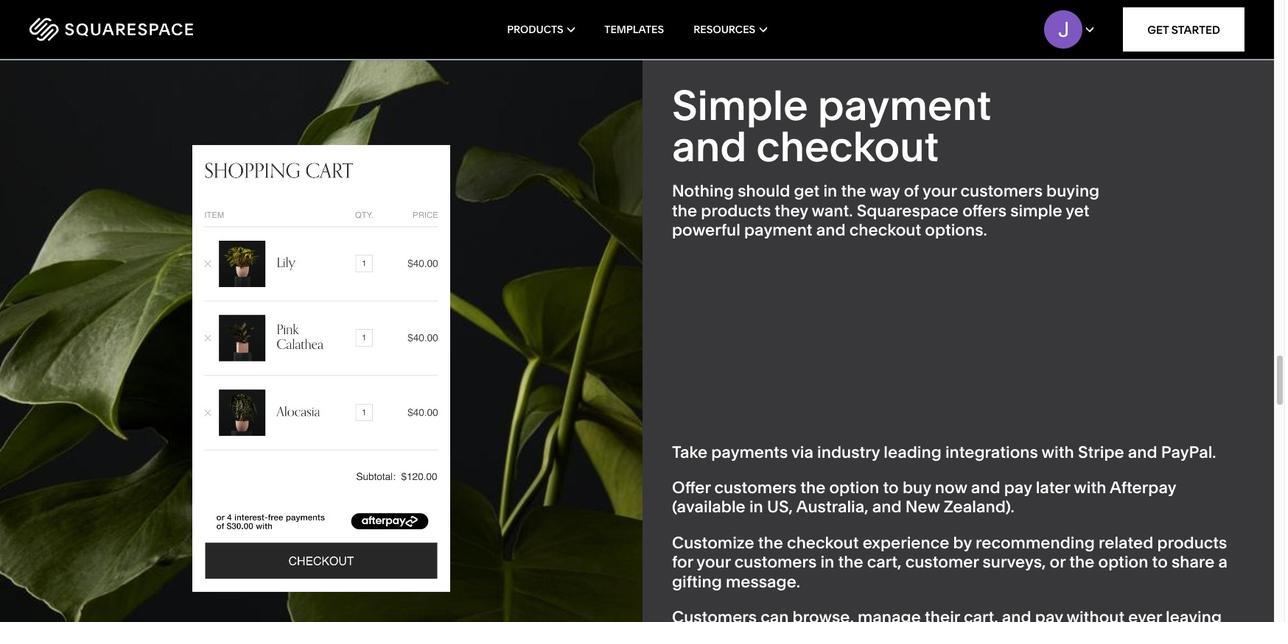 Task type: locate. For each thing, give the bounding box(es) containing it.
(available
[[672, 498, 746, 518]]

take payments via industry leading integrations with stripe and paypal.
[[672, 443, 1217, 463]]

by right rate
[[119, 15, 135, 32]]

powerful
[[672, 221, 741, 240]]

2 vertical spatial option
[[1099, 553, 1149, 573]]

1 vertical spatial for
[[672, 553, 693, 573]]

a up squarespace logo link
[[152, 0, 160, 16]]

of inside nothing should get in the way of your customers buying the products they want. squarespace offers simple yet powerful payment and checkout options.
[[904, 182, 919, 202]]

0 vertical spatial offers
[[113, 0, 149, 16]]

option
[[236, 0, 277, 16], [830, 478, 880, 498], [1099, 553, 1149, 573]]

0 vertical spatial option
[[236, 0, 277, 16]]

simple
[[672, 81, 808, 131]]

and
[[440, 0, 464, 16], [672, 122, 747, 172], [817, 221, 846, 240], [1128, 443, 1158, 463], [971, 478, 1001, 498], [873, 498, 902, 518]]

1 horizontal spatial to
[[1153, 553, 1168, 573]]

customers down payments
[[715, 478, 797, 498]]

of inside local pickup offers a convenient option for a customer purchase, and may increase checkout rate by removing the added cost of shipping.
[[299, 15, 312, 32]]

local pickup offers a convenient option for a customer purchase, and may increase checkout rate by removing the added cost of shipping.
[[29, 0, 551, 32]]

rate
[[91, 15, 116, 32]]

0 horizontal spatial of
[[299, 15, 312, 32]]

0 horizontal spatial offers
[[113, 0, 149, 16]]

1 horizontal spatial option
[[830, 478, 880, 498]]

your inside nothing should get in the way of your customers buying the products they want. squarespace offers simple yet powerful payment and checkout options.
[[923, 182, 957, 202]]

resources button
[[694, 0, 767, 59]]

us,
[[767, 498, 793, 518]]

0 vertical spatial customers
[[961, 182, 1043, 202]]

1 horizontal spatial for
[[672, 553, 693, 573]]

shipping.
[[315, 15, 373, 32]]

for inside local pickup offers a convenient option for a customer purchase, and may increase checkout rate by removing the added cost of shipping.
[[280, 0, 298, 16]]

checkout
[[29, 15, 88, 32], [757, 122, 939, 172], [850, 221, 922, 240], [787, 533, 859, 553]]

the
[[201, 15, 222, 32], [841, 182, 867, 202], [672, 201, 697, 221], [801, 478, 826, 498], [758, 533, 784, 553], [838, 553, 864, 573], [1070, 553, 1095, 573]]

local pickup ui image
[[661, 0, 1245, 31]]

for right added
[[280, 0, 298, 16]]

with inside offer customers the option to buy now and pay later with afterpay (available in us, australia, and new zealand).
[[1074, 478, 1107, 498]]

products button
[[507, 0, 575, 59]]

checkout up way
[[757, 122, 939, 172]]

with up later
[[1042, 443, 1075, 463]]

customers inside offer customers the option to buy now and pay later with afterpay (available in us, australia, and new zealand).
[[715, 478, 797, 498]]

in right the get
[[824, 182, 838, 202]]

option inside customize the checkout experience by recommending related products for your customers in the cart, customer surveys, or the option to share a gifting message.
[[1099, 553, 1149, 573]]

later
[[1036, 478, 1071, 498]]

option down industry
[[830, 478, 880, 498]]

2 horizontal spatial a
[[1219, 553, 1228, 573]]

now
[[935, 478, 968, 498]]

by down "zealand)."
[[954, 533, 972, 553]]

and up 'nothing'
[[672, 122, 747, 172]]

1 vertical spatial payment
[[744, 221, 813, 240]]

1 horizontal spatial payment
[[818, 81, 992, 131]]

customer inside customize the checkout experience by recommending related products for your customers in the cart, customer surveys, or the option to share a gifting message.
[[906, 553, 979, 573]]

your down the (available
[[697, 553, 731, 573]]

option right or
[[1099, 553, 1149, 573]]

offers
[[113, 0, 149, 16], [963, 201, 1007, 221]]

0 vertical spatial your
[[923, 182, 957, 202]]

1 vertical spatial offers
[[963, 201, 1007, 221]]

the inside local pickup offers a convenient option for a customer purchase, and may increase checkout rate by removing the added cost of shipping.
[[201, 15, 222, 32]]

surveys,
[[983, 553, 1046, 573]]

1 horizontal spatial by
[[954, 533, 972, 553]]

2 vertical spatial in
[[821, 553, 835, 573]]

0 horizontal spatial customer
[[311, 0, 371, 16]]

templates link
[[605, 0, 664, 59]]

a
[[152, 0, 160, 16], [301, 0, 308, 16], [1219, 553, 1228, 573]]

customers down the us,
[[735, 553, 817, 573]]

local
[[29, 0, 63, 16]]

1 vertical spatial products
[[1158, 533, 1228, 553]]

nothing should get in the way of your customers buying the products they want. squarespace offers simple yet powerful payment and checkout options.
[[672, 182, 1100, 240]]

for
[[280, 0, 298, 16], [672, 553, 693, 573]]

nothing
[[672, 182, 734, 202]]

of
[[299, 15, 312, 32], [904, 182, 919, 202]]

1 vertical spatial option
[[830, 478, 880, 498]]

offers up squarespace logo
[[113, 0, 149, 16]]

paypal.
[[1162, 443, 1217, 463]]

payment inside simple payment and checkout
[[818, 81, 992, 131]]

integrations
[[946, 443, 1038, 463]]

offer customers the option to buy now and pay later with afterpay (available in us, australia, and new zealand).
[[672, 478, 1177, 518]]

1 horizontal spatial offers
[[963, 201, 1007, 221]]

and left pay
[[971, 478, 1001, 498]]

option right convenient on the left top
[[236, 0, 277, 16]]

1 vertical spatial of
[[904, 182, 919, 202]]

0 vertical spatial by
[[119, 15, 135, 32]]

a right "share"
[[1219, 553, 1228, 573]]

recommending
[[976, 533, 1095, 553]]

products right related
[[1158, 533, 1228, 553]]

1 vertical spatial by
[[954, 533, 972, 553]]

buying
[[1047, 182, 1100, 202]]

checkout left rate
[[29, 15, 88, 32]]

with
[[1042, 443, 1075, 463], [1074, 478, 1107, 498]]

plant visual image
[[0, 61, 643, 623]]

of right way
[[904, 182, 919, 202]]

products left they at right
[[701, 201, 771, 221]]

0 horizontal spatial by
[[119, 15, 135, 32]]

0 horizontal spatial products
[[701, 201, 771, 221]]

related
[[1099, 533, 1154, 553]]

the inside offer customers the option to buy now and pay later with afterpay (available in us, australia, and new zealand).
[[801, 478, 826, 498]]

1 vertical spatial in
[[750, 498, 764, 518]]

stripe
[[1078, 443, 1125, 463]]

for down the (available
[[672, 553, 693, 573]]

1 horizontal spatial your
[[923, 182, 957, 202]]

to inside customize the checkout experience by recommending related products for your customers in the cart, customer surveys, or the option to share a gifting message.
[[1153, 553, 1168, 573]]

in down australia,
[[821, 553, 835, 573]]

customer inside local pickup offers a convenient option for a customer purchase, and may increase checkout rate by removing the added cost of shipping.
[[311, 0, 371, 16]]

customer
[[311, 0, 371, 16], [906, 553, 979, 573]]

of right cost
[[299, 15, 312, 32]]

products
[[701, 201, 771, 221], [1158, 533, 1228, 553]]

and inside simple payment and checkout
[[672, 122, 747, 172]]

2 vertical spatial customers
[[735, 553, 817, 573]]

to left "share"
[[1153, 553, 1168, 573]]

with right later
[[1074, 478, 1107, 498]]

leading
[[884, 443, 942, 463]]

customers up options.
[[961, 182, 1043, 202]]

0 horizontal spatial for
[[280, 0, 298, 16]]

0 vertical spatial for
[[280, 0, 298, 16]]

checkout down way
[[850, 221, 922, 240]]

0 vertical spatial payment
[[818, 81, 992, 131]]

0 horizontal spatial a
[[152, 0, 160, 16]]

options.
[[925, 221, 988, 240]]

added
[[225, 15, 266, 32]]

customer right 'cart,'
[[906, 553, 979, 573]]

customers
[[961, 182, 1043, 202], [715, 478, 797, 498], [735, 553, 817, 573]]

offers left simple at top
[[963, 201, 1007, 221]]

1 horizontal spatial customer
[[906, 553, 979, 573]]

customer right cost
[[311, 0, 371, 16]]

in left the us,
[[750, 498, 764, 518]]

1 vertical spatial your
[[697, 553, 731, 573]]

0 vertical spatial in
[[824, 182, 838, 202]]

squarespace
[[857, 201, 959, 221]]

take
[[672, 443, 708, 463]]

1 vertical spatial to
[[1153, 553, 1168, 573]]

0 horizontal spatial your
[[697, 553, 731, 573]]

0 horizontal spatial payment
[[744, 221, 813, 240]]

offers inside local pickup offers a convenient option for a customer purchase, and may increase checkout rate by removing the added cost of shipping.
[[113, 0, 149, 16]]

by
[[119, 15, 135, 32], [954, 533, 972, 553]]

0 vertical spatial of
[[299, 15, 312, 32]]

a right cost
[[301, 0, 308, 16]]

0 vertical spatial products
[[701, 201, 771, 221]]

1 vertical spatial customers
[[715, 478, 797, 498]]

1 vertical spatial with
[[1074, 478, 1107, 498]]

your
[[923, 182, 957, 202], [697, 553, 731, 573]]

products inside nothing should get in the way of your customers buying the products they want. squarespace offers simple yet powerful payment and checkout options.
[[701, 201, 771, 221]]

checkout down australia,
[[787, 533, 859, 553]]

in
[[824, 182, 838, 202], [750, 498, 764, 518], [821, 553, 835, 573]]

payment
[[818, 81, 992, 131], [744, 221, 813, 240]]

and left may
[[440, 0, 464, 16]]

to left buy in the bottom right of the page
[[883, 478, 899, 498]]

by inside customize the checkout experience by recommending related products for your customers in the cart, customer surveys, or the option to share a gifting message.
[[954, 533, 972, 553]]

and left buy in the bottom right of the page
[[873, 498, 902, 518]]

1 vertical spatial customer
[[906, 553, 979, 573]]

and right they at right
[[817, 221, 846, 240]]

products inside customize the checkout experience by recommending related products for your customers in the cart, customer surveys, or the option to share a gifting message.
[[1158, 533, 1228, 553]]

0 vertical spatial to
[[883, 478, 899, 498]]

to
[[883, 478, 899, 498], [1153, 553, 1168, 573]]

2 horizontal spatial option
[[1099, 553, 1149, 573]]

0 horizontal spatial option
[[236, 0, 277, 16]]

1 horizontal spatial products
[[1158, 533, 1228, 553]]

may
[[467, 0, 494, 16]]

customize the checkout experience by recommending related products for your customers in the cart, customer surveys, or the option to share a gifting message.
[[672, 533, 1228, 592]]

removing
[[138, 15, 198, 32]]

buy
[[903, 478, 931, 498]]

your up options.
[[923, 182, 957, 202]]

1 horizontal spatial of
[[904, 182, 919, 202]]

0 vertical spatial customer
[[311, 0, 371, 16]]

0 horizontal spatial to
[[883, 478, 899, 498]]



Task type: describe. For each thing, give the bounding box(es) containing it.
industry
[[817, 443, 880, 463]]

message.
[[726, 572, 801, 592]]

started
[[1172, 22, 1221, 36]]

get
[[1148, 22, 1169, 36]]

templates
[[605, 23, 664, 36]]

payment inside nothing should get in the way of your customers buying the products they want. squarespace offers simple yet powerful payment and checkout options.
[[744, 221, 813, 240]]

cost
[[269, 15, 296, 32]]

want.
[[812, 201, 853, 221]]

gifting
[[672, 572, 722, 592]]

resources
[[694, 23, 756, 36]]

afterpay
[[1110, 478, 1177, 498]]

customize
[[672, 533, 755, 553]]

purchase,
[[374, 0, 437, 16]]

simple payment and checkout
[[672, 81, 992, 172]]

customers inside nothing should get in the way of your customers buying the products they want. squarespace offers simple yet powerful payment and checkout options.
[[961, 182, 1043, 202]]

get started
[[1148, 22, 1221, 36]]

option inside offer customers the option to buy now and pay later with afterpay (available in us, australia, and new zealand).
[[830, 478, 880, 498]]

convenient
[[163, 0, 233, 16]]

yet
[[1066, 201, 1090, 221]]

in inside offer customers the option to buy now and pay later with afterpay (available in us, australia, and new zealand).
[[750, 498, 764, 518]]

by inside local pickup offers a convenient option for a customer purchase, and may increase checkout rate by removing the added cost of shipping.
[[119, 15, 135, 32]]

in inside nothing should get in the way of your customers buying the products they want. squarespace offers simple yet powerful payment and checkout options.
[[824, 182, 838, 202]]

products
[[507, 23, 564, 36]]

and inside nothing should get in the way of your customers buying the products they want. squarespace offers simple yet powerful payment and checkout options.
[[817, 221, 846, 240]]

customers inside customize the checkout experience by recommending related products for your customers in the cart, customer surveys, or the option to share a gifting message.
[[735, 553, 817, 573]]

get
[[794, 182, 820, 202]]

in inside customize the checkout experience by recommending related products for your customers in the cart, customer surveys, or the option to share a gifting message.
[[821, 553, 835, 573]]

share
[[1172, 553, 1215, 573]]

and inside local pickup offers a convenient option for a customer purchase, and may increase checkout rate by removing the added cost of shipping.
[[440, 0, 464, 16]]

a inside customize the checkout experience by recommending related products for your customers in the cart, customer surveys, or the option to share a gifting message.
[[1219, 553, 1228, 573]]

pay
[[1004, 478, 1032, 498]]

offer
[[672, 478, 711, 498]]

for inside customize the checkout experience by recommending related products for your customers in the cart, customer surveys, or the option to share a gifting message.
[[672, 553, 693, 573]]

pickup
[[67, 0, 110, 16]]

new
[[906, 498, 940, 518]]

simple
[[1011, 201, 1063, 221]]

and up the afterpay
[[1128, 443, 1158, 463]]

payments
[[711, 443, 788, 463]]

checkout inside local pickup offers a convenient option for a customer purchase, and may increase checkout rate by removing the added cost of shipping.
[[29, 15, 88, 32]]

1 horizontal spatial a
[[301, 0, 308, 16]]

checkout inside customize the checkout experience by recommending related products for your customers in the cart, customer surveys, or the option to share a gifting message.
[[787, 533, 859, 553]]

option inside local pickup offers a convenient option for a customer purchase, and may increase checkout rate by removing the added cost of shipping.
[[236, 0, 277, 16]]

0 vertical spatial with
[[1042, 443, 1075, 463]]

experience
[[863, 533, 950, 553]]

checkout inside nothing should get in the way of your customers buying the products they want. squarespace offers simple yet powerful payment and checkout options.
[[850, 221, 922, 240]]

increase
[[497, 0, 551, 16]]

offers inside nothing should get in the way of your customers buying the products they want. squarespace offers simple yet powerful payment and checkout options.
[[963, 201, 1007, 221]]

way
[[870, 182, 900, 202]]

should
[[738, 182, 790, 202]]

via
[[792, 443, 814, 463]]

they
[[775, 201, 808, 221]]

to inside offer customers the option to buy now and pay later with afterpay (available in us, australia, and new zealand).
[[883, 478, 899, 498]]

cart,
[[867, 553, 902, 573]]

shopping cart example on mobile image
[[192, 145, 450, 593]]

your inside customize the checkout experience by recommending related products for your customers in the cart, customer surveys, or the option to share a gifting message.
[[697, 553, 731, 573]]

squarespace logo image
[[29, 18, 193, 41]]

australia,
[[797, 498, 869, 518]]

zealand).
[[944, 498, 1015, 518]]

or
[[1050, 553, 1066, 573]]

squarespace logo link
[[29, 18, 273, 41]]

checkout inside simple payment and checkout
[[757, 122, 939, 172]]

get started link
[[1123, 7, 1245, 52]]



Task type: vqa. For each thing, say whether or not it's contained in the screenshot.
integrations
yes



